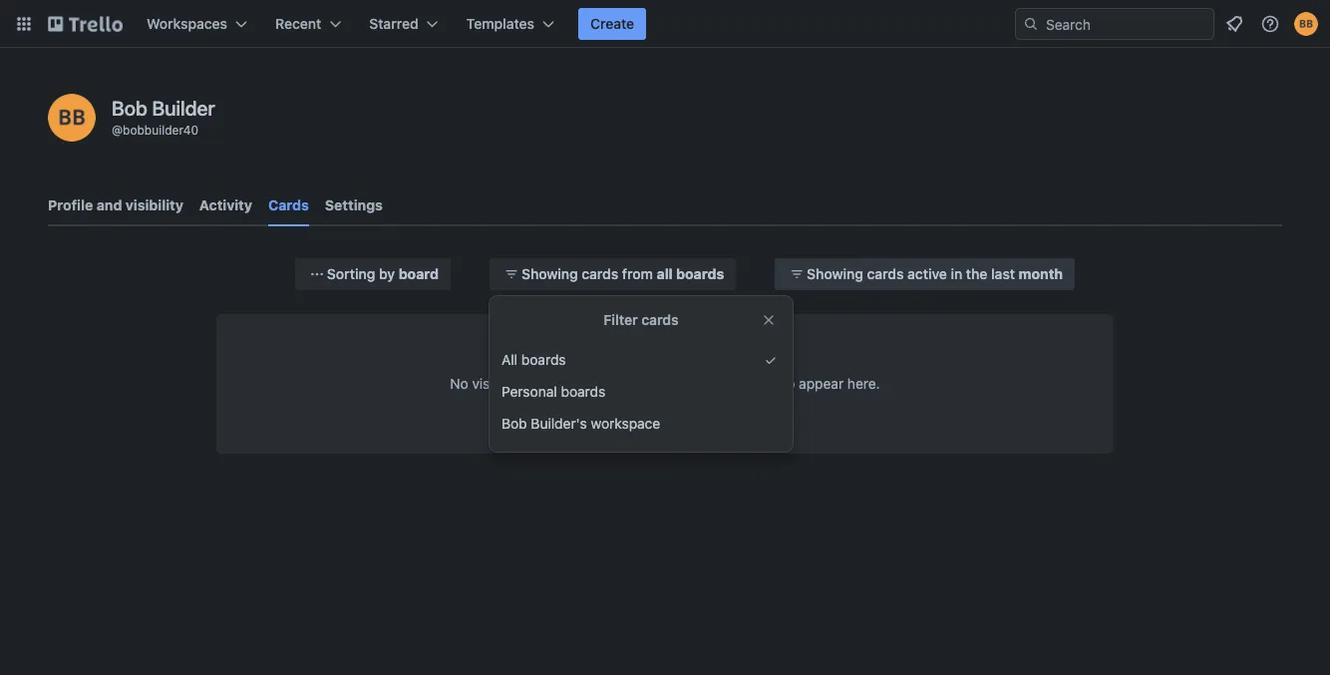Task type: describe. For each thing, give the bounding box(es) containing it.
create
[[591, 15, 635, 32]]

builder's
[[531, 415, 587, 432]]

workspace
[[591, 415, 661, 432]]

cards for active
[[867, 266, 904, 282]]

bob builder @ bobbuilder40
[[112, 96, 215, 137]]

activity link
[[199, 188, 252, 223]]

it
[[771, 376, 779, 392]]

last
[[992, 266, 1016, 282]]

and
[[96, 197, 122, 213]]

no visible cards. you must be added to a card for it to appear here.
[[450, 376, 881, 392]]

a
[[705, 376, 713, 392]]

sm image inside all boards link
[[761, 350, 781, 370]]

starred button
[[357, 8, 451, 40]]

2 to from the left
[[783, 376, 795, 392]]

appear
[[799, 376, 844, 392]]

Search field
[[1039, 9, 1214, 39]]

0 vertical spatial sm image
[[307, 264, 327, 284]]

profile and visibility link
[[48, 188, 183, 223]]

cards.
[[517, 376, 557, 392]]

bob builder's workspace link
[[490, 408, 793, 440]]

search image
[[1024, 16, 1039, 32]]

switch to… image
[[14, 14, 34, 34]]

here.
[[848, 376, 881, 392]]

starred
[[369, 15, 419, 32]]

card
[[716, 376, 745, 392]]

templates button
[[455, 8, 567, 40]]

from
[[622, 266, 653, 282]]

1 to from the left
[[688, 376, 701, 392]]

by
[[379, 266, 395, 282]]

open information menu image
[[1261, 14, 1281, 34]]

visible
[[472, 376, 513, 392]]

builder
[[152, 96, 215, 119]]

bob builder's workspace
[[502, 415, 661, 432]]

added
[[644, 376, 685, 392]]

settings link
[[325, 188, 383, 223]]

no
[[450, 376, 469, 392]]

templates
[[467, 15, 535, 32]]

workspaces button
[[135, 8, 259, 40]]

sm image for showing cards active in the last month
[[787, 264, 807, 284]]

visibility
[[126, 197, 183, 213]]



Task type: vqa. For each thing, say whether or not it's contained in the screenshot.


Task type: locate. For each thing, give the bounding box(es) containing it.
cards right the "filter" on the left
[[642, 312, 679, 328]]

month
[[1019, 266, 1063, 282]]

sm image for showing cards from all boards
[[502, 264, 522, 284]]

the
[[967, 266, 988, 282]]

profile
[[48, 197, 93, 213]]

1 sm image from the left
[[502, 264, 522, 284]]

cards link
[[268, 188, 309, 226]]

cards for from
[[582, 266, 619, 282]]

recent button
[[263, 8, 353, 40]]

settings
[[325, 197, 383, 213]]

back to home image
[[48, 8, 123, 40]]

be
[[624, 376, 640, 392]]

cards left 'active'
[[867, 266, 904, 282]]

showing cards from all boards
[[522, 266, 724, 282]]

2 vertical spatial boards
[[561, 384, 606, 400]]

1 horizontal spatial showing
[[807, 266, 864, 282]]

bobbuilder40
[[123, 123, 199, 137]]

to right the it
[[783, 376, 795, 392]]

primary element
[[0, 0, 1331, 48]]

bob for builder's
[[502, 415, 527, 432]]

0 vertical spatial bob
[[112, 96, 148, 119]]

create button
[[579, 8, 647, 40]]

to left a
[[688, 376, 701, 392]]

sorting by board
[[327, 266, 439, 282]]

boards for personal boards
[[561, 384, 606, 400]]

filter cards
[[604, 312, 679, 328]]

0 horizontal spatial sm image
[[307, 264, 327, 284]]

cards left from
[[582, 266, 619, 282]]

workspaces
[[147, 15, 227, 32]]

1 showing from the left
[[522, 266, 578, 282]]

sm image up the it
[[761, 350, 781, 370]]

1 vertical spatial boards
[[522, 352, 566, 368]]

boards up cards.
[[522, 352, 566, 368]]

activity
[[199, 197, 252, 213]]

bob inside bob builder's workspace link
[[502, 415, 527, 432]]

0 vertical spatial boards
[[676, 266, 724, 282]]

personal
[[502, 384, 557, 400]]

sm image
[[502, 264, 522, 284], [787, 264, 807, 284]]

bob builder (bobbuilder40) image
[[48, 94, 96, 142]]

0 horizontal spatial bob
[[112, 96, 148, 119]]

sm image left by
[[307, 264, 327, 284]]

active
[[908, 266, 948, 282]]

2 showing from the left
[[807, 266, 864, 282]]

personal boards link
[[490, 376, 793, 408]]

bob down personal
[[502, 415, 527, 432]]

1 horizontal spatial sm image
[[761, 350, 781, 370]]

boards for all boards
[[522, 352, 566, 368]]

bob inside bob builder @ bobbuilder40
[[112, 96, 148, 119]]

board
[[399, 266, 439, 282]]

0 notifications image
[[1223, 12, 1247, 36]]

showing left 'active'
[[807, 266, 864, 282]]

recent
[[275, 15, 322, 32]]

bob up @
[[112, 96, 148, 119]]

must
[[588, 376, 620, 392]]

all
[[502, 352, 518, 368]]

you
[[560, 376, 584, 392]]

1 vertical spatial sm image
[[761, 350, 781, 370]]

all boards link
[[490, 344, 793, 376]]

boards up the 'bob builder's workspace'
[[561, 384, 606, 400]]

cards
[[268, 197, 309, 213]]

bob builder (bobbuilder40) image
[[1295, 12, 1319, 36]]

in
[[951, 266, 963, 282]]

@
[[112, 123, 123, 137]]

1 horizontal spatial cards
[[642, 312, 679, 328]]

all boards
[[502, 352, 566, 368]]

2 horizontal spatial cards
[[867, 266, 904, 282]]

1 vertical spatial bob
[[502, 415, 527, 432]]

for
[[749, 376, 767, 392]]

to
[[688, 376, 701, 392], [783, 376, 795, 392]]

cards
[[582, 266, 619, 282], [867, 266, 904, 282], [642, 312, 679, 328]]

personal boards
[[502, 384, 606, 400]]

1 horizontal spatial sm image
[[787, 264, 807, 284]]

0 horizontal spatial showing
[[522, 266, 578, 282]]

boards right all
[[676, 266, 724, 282]]

showing for showing cards from all boards
[[522, 266, 578, 282]]

showing
[[522, 266, 578, 282], [807, 266, 864, 282]]

showing for showing cards active in the last month
[[807, 266, 864, 282]]

all
[[657, 266, 673, 282]]

1 horizontal spatial bob
[[502, 415, 527, 432]]

showing up all boards
[[522, 266, 578, 282]]

sm image
[[307, 264, 327, 284], [761, 350, 781, 370]]

profile and visibility
[[48, 197, 183, 213]]

0 horizontal spatial sm image
[[502, 264, 522, 284]]

2 sm image from the left
[[787, 264, 807, 284]]

bob
[[112, 96, 148, 119], [502, 415, 527, 432]]

bob for builder
[[112, 96, 148, 119]]

0 horizontal spatial cards
[[582, 266, 619, 282]]

boards
[[676, 266, 724, 282], [522, 352, 566, 368], [561, 384, 606, 400]]

1 horizontal spatial to
[[783, 376, 795, 392]]

filter
[[604, 312, 638, 328]]

0 horizontal spatial to
[[688, 376, 701, 392]]

showing cards active in the last month
[[807, 266, 1063, 282]]

sorting
[[327, 266, 375, 282]]



